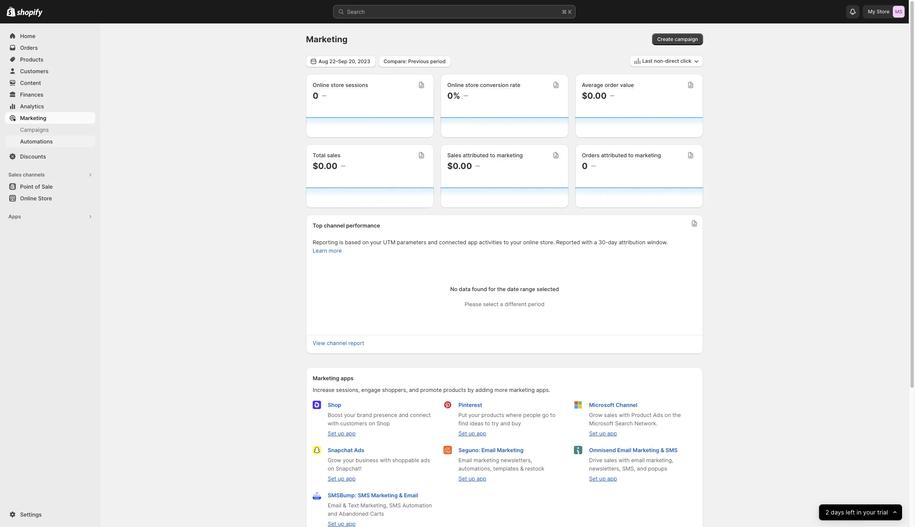 Task type: describe. For each thing, give the bounding box(es) containing it.
& inside seguno: email marketing email marketing newsletters, automations, templates & restock set up app
[[521, 465, 524, 472]]

grow for microsoft
[[590, 412, 603, 418]]

marketing inside smsbump: sms marketing & email email & text marketing, sms automation and abandoned carts
[[371, 492, 398, 499]]

analytics
[[20, 103, 44, 110]]

orders attributed to marketing
[[582, 152, 662, 159]]

1 microsoft from the top
[[590, 402, 615, 408]]

total
[[313, 152, 326, 159]]

sessions,
[[336, 387, 360, 393]]

app inside the pinterest put your products where people go to find ideas to try and buy set up app
[[477, 430, 487, 437]]

2
[[826, 509, 830, 516]]

marketing inside seguno: email marketing email marketing newsletters, automations, templates & restock set up app
[[474, 457, 500, 464]]

set up app link for snapchat ads grow your business with shoppable ads on snapchat! set up app
[[328, 475, 356, 482]]

marketing inside omnisend email marketing & sms drive sales with email marketing, newsletters, sms, and popups set up app
[[633, 447, 660, 454]]

orders link
[[5, 42, 95, 54]]

carts
[[370, 510, 384, 517]]

newsletters, inside seguno: email marketing email marketing newsletters, automations, templates & restock set up app
[[501, 457, 533, 464]]

on inside microsoft channel grow sales with product ads on the microsoft search network. set up app
[[665, 412, 672, 418]]

$0.00 for average
[[582, 91, 607, 101]]

reporting
[[313, 239, 338, 246]]

create campaign button
[[653, 33, 704, 45]]

email right seguno: on the right bottom of page
[[482, 447, 496, 454]]

on inside snapchat ads grow your business with shoppable ads on snapchat! set up app
[[328, 465, 334, 472]]

set inside shop boost your brand presence and connect with customers on shop set up app
[[328, 430, 337, 437]]

brand
[[357, 412, 372, 418]]

total sales
[[313, 152, 341, 159]]

presence
[[374, 412, 398, 418]]

2 days left in your trial
[[826, 509, 889, 516]]

aug 22–sep 20, 2023 button
[[306, 55, 376, 67]]

average
[[582, 82, 604, 88]]

marketing link
[[5, 112, 95, 124]]

up inside shop boost your brand presence and connect with customers on shop set up app
[[338, 430, 345, 437]]

the inside microsoft channel grow sales with product ads on the microsoft search network. set up app
[[673, 412, 681, 418]]

try
[[492, 420, 499, 427]]

my store image
[[894, 6, 905, 18]]

seguno:
[[459, 447, 481, 454]]

direct
[[666, 58, 680, 64]]

buy
[[512, 420, 522, 427]]

create
[[658, 36, 674, 42]]

pinterest link
[[459, 402, 483, 408]]

is
[[340, 239, 344, 246]]

last
[[643, 58, 653, 64]]

average order value
[[582, 82, 634, 88]]

and inside omnisend email marketing & sms drive sales with email marketing, newsletters, sms, and popups set up app
[[638, 465, 647, 472]]

products
[[20, 56, 43, 63]]

store for online store
[[38, 195, 52, 202]]

automations,
[[459, 465, 492, 472]]

data
[[459, 286, 471, 292]]

2 microsoft from the top
[[590, 420, 614, 427]]

with inside snapchat ads grow your business with shoppable ads on snapchat! set up app
[[380, 457, 391, 464]]

increase
[[313, 387, 335, 393]]

shoppers,
[[382, 387, 408, 393]]

campaigns link
[[5, 124, 95, 136]]

search inside microsoft channel grow sales with product ads on the microsoft search network. set up app
[[616, 420, 633, 427]]

with inside microsoft channel grow sales with product ads on the microsoft search network. set up app
[[619, 412, 630, 418]]

boost
[[328, 412, 343, 418]]

no change image for total sales
[[341, 163, 346, 169]]

previous
[[409, 58, 429, 64]]

app inside microsoft channel grow sales with product ads on the microsoft search network. set up app
[[608, 430, 618, 437]]

ads inside snapchat ads grow your business with shoppable ads on snapchat! set up app
[[354, 447, 365, 454]]

compare: previous period
[[384, 58, 446, 64]]

find
[[459, 420, 469, 427]]

point of sale
[[20, 183, 53, 190]]

omnisend email marketing & sms drive sales with email marketing, newsletters, sms, and popups set up app
[[590, 447, 678, 482]]

compare: previous period button
[[379, 55, 451, 67]]

top
[[313, 222, 323, 229]]

no change image for online store conversion rate
[[464, 92, 469, 99]]

online inside button
[[20, 195, 37, 202]]

store for my store
[[877, 8, 890, 15]]

campaign
[[675, 36, 699, 42]]

for
[[489, 286, 496, 292]]

online store conversion rate
[[448, 82, 521, 88]]

last non-direct click
[[643, 58, 692, 64]]

up inside microsoft channel grow sales with product ads on the microsoft search network. set up app
[[600, 430, 606, 437]]

online
[[524, 239, 539, 246]]

top channel performance
[[313, 222, 380, 229]]

0 vertical spatial products
[[444, 387, 467, 393]]

email down seguno: on the right bottom of page
[[459, 457, 472, 464]]

2023
[[358, 58, 371, 64]]

your inside shop boost your brand presence and connect with customers on shop set up app
[[344, 412, 356, 418]]

in
[[857, 509, 862, 516]]

sessions
[[346, 82, 369, 88]]

up inside seguno: email marketing email marketing newsletters, automations, templates & restock set up app
[[469, 475, 475, 482]]

more inside reporting is based on your utm parameters and connected app activities to your online store. reported with a 30-day attribution window. learn more
[[329, 247, 342, 254]]

orders for orders attributed to marketing
[[582, 152, 600, 159]]

learn
[[313, 247, 327, 254]]

and inside the pinterest put your products where people go to find ideas to try and buy set up app
[[501, 420, 510, 427]]

app inside snapchat ads grow your business with shoppable ads on snapchat! set up app
[[346, 475, 356, 482]]

0 horizontal spatial a
[[501, 301, 504, 308]]

no change image for online store sessions
[[322, 92, 327, 99]]

1 horizontal spatial sms
[[390, 502, 401, 509]]

sales channels button
[[5, 169, 95, 181]]

ads
[[421, 457, 430, 464]]

drive
[[590, 457, 603, 464]]

email up the automation
[[404, 492, 419, 499]]

0%
[[448, 91, 461, 101]]

seguno: email marketing email marketing newsletters, automations, templates & restock set up app
[[459, 447, 545, 482]]

no change image for sales attributed to marketing
[[476, 163, 480, 169]]

online store button
[[0, 192, 100, 204]]

please
[[465, 301, 482, 308]]

email inside omnisend email marketing & sms drive sales with email marketing, newsletters, sms, and popups set up app
[[618, 447, 632, 454]]

channel
[[616, 402, 638, 408]]

store.
[[541, 239, 555, 246]]

online store link
[[5, 192, 95, 204]]

marketing up the increase
[[313, 375, 340, 382]]

my store
[[869, 8, 890, 15]]

store for 0
[[331, 82, 344, 88]]

30-
[[599, 239, 609, 246]]

discounts link
[[5, 151, 95, 162]]

automation
[[403, 502, 432, 509]]

connected
[[439, 239, 467, 246]]

attributed for 0
[[602, 152, 627, 159]]

0 vertical spatial shop
[[328, 402, 342, 408]]

shoppable
[[393, 457, 420, 464]]

shop link
[[328, 402, 342, 408]]

where
[[506, 412, 522, 418]]

snapchat
[[328, 447, 353, 454]]

and inside reporting is based on your utm parameters and connected app activities to your online store. reported with a 30-day attribution window. learn more
[[428, 239, 438, 246]]

no change image for average order value
[[611, 92, 615, 99]]

set up app link for seguno: email marketing email marketing newsletters, automations, templates & restock set up app
[[459, 475, 487, 482]]

& inside omnisend email marketing & sms drive sales with email marketing, newsletters, sms, and popups set up app
[[661, 447, 665, 454]]

smsbump:
[[328, 492, 357, 499]]

store for 0%
[[466, 82, 479, 88]]

customers
[[20, 68, 49, 74]]

online store
[[20, 195, 52, 202]]

left
[[846, 509, 856, 516]]

$0.00 for sales
[[448, 161, 472, 171]]

day
[[609, 239, 618, 246]]

snapchat!
[[336, 465, 362, 472]]

view channel report
[[313, 340, 365, 346]]

with inside omnisend email marketing & sms drive sales with email marketing, newsletters, sms, and popups set up app
[[619, 457, 630, 464]]

content
[[20, 79, 41, 86]]

of
[[35, 183, 40, 190]]

22–sep
[[330, 58, 348, 64]]



Task type: locate. For each thing, give the bounding box(es) containing it.
set up snapchat
[[328, 430, 337, 437]]

1 attributed from the left
[[463, 152, 489, 159]]

set up app link up omnisend
[[590, 430, 618, 437]]

learn more link
[[313, 247, 342, 254]]

marketing
[[497, 152, 523, 159], [636, 152, 662, 159], [510, 387, 535, 393], [474, 457, 500, 464]]

your up customers
[[344, 412, 356, 418]]

online store sessions
[[313, 82, 369, 88]]

set up app link for shop boost your brand presence and connect with customers on shop set up app
[[328, 430, 356, 437]]

report
[[349, 340, 365, 346]]

1 store from the left
[[331, 82, 344, 88]]

email
[[632, 457, 645, 464]]

0 horizontal spatial attributed
[[463, 152, 489, 159]]

1 horizontal spatial products
[[482, 412, 505, 418]]

0 vertical spatial newsletters,
[[501, 457, 533, 464]]

omnisend
[[590, 447, 616, 454]]

marketing up aug
[[306, 34, 348, 44]]

and left "connected"
[[428, 239, 438, 246]]

set inside microsoft channel grow sales with product ads on the microsoft search network. set up app
[[590, 430, 598, 437]]

sales for sales attributed to marketing
[[448, 152, 462, 159]]

app inside seguno: email marketing email marketing newsletters, automations, templates & restock set up app
[[477, 475, 487, 482]]

1 horizontal spatial period
[[529, 301, 545, 308]]

the right product
[[673, 412, 681, 418]]

conversion
[[481, 82, 509, 88]]

0 vertical spatial sales
[[448, 152, 462, 159]]

shopify image
[[7, 7, 16, 17]]

up inside the pinterest put your products where people go to find ideas to try and buy set up app
[[469, 430, 475, 437]]

a inside reporting is based on your utm parameters and connected app activities to your online store. reported with a 30-day attribution window. learn more
[[595, 239, 598, 246]]

select
[[484, 301, 499, 308]]

0 horizontal spatial newsletters,
[[501, 457, 533, 464]]

sales right total
[[327, 152, 341, 159]]

snapchat ads grow your business with shoppable ads on snapchat! set up app
[[328, 447, 430, 482]]

app down ideas
[[477, 430, 487, 437]]

1 vertical spatial the
[[673, 412, 681, 418]]

marketing apps
[[313, 375, 354, 382]]

set up omnisend
[[590, 430, 598, 437]]

0 horizontal spatial grow
[[328, 457, 342, 464]]

1 vertical spatial sales
[[605, 412, 618, 418]]

with inside shop boost your brand presence and connect with customers on shop set up app
[[328, 420, 339, 427]]

set up app link down ideas
[[459, 430, 487, 437]]

& left restock
[[521, 465, 524, 472]]

orders up no change image
[[582, 152, 600, 159]]

& up marketing,
[[661, 447, 665, 454]]

up inside snapchat ads grow your business with shoppable ads on snapchat! set up app
[[338, 475, 345, 482]]

0 vertical spatial a
[[595, 239, 598, 246]]

1 vertical spatial microsoft
[[590, 420, 614, 427]]

2 horizontal spatial online
[[448, 82, 464, 88]]

1 vertical spatial channel
[[327, 340, 347, 346]]

marketing inside seguno: email marketing email marketing newsletters, automations, templates & restock set up app
[[497, 447, 524, 454]]

sales inside microsoft channel grow sales with product ads on the microsoft search network. set up app
[[605, 412, 618, 418]]

microsoft left channel
[[590, 402, 615, 408]]

app down automations,
[[477, 475, 487, 482]]

on right based
[[363, 239, 369, 246]]

with down boost
[[328, 420, 339, 427]]

up inside omnisend email marketing & sms drive sales with email marketing, newsletters, sms, and popups set up app
[[600, 475, 606, 482]]

order
[[605, 82, 619, 88]]

and down email
[[638, 465, 647, 472]]

set inside the pinterest put your products where people go to find ideas to try and buy set up app
[[459, 430, 467, 437]]

0 horizontal spatial orders
[[20, 44, 38, 51]]

up down customers
[[338, 430, 345, 437]]

product
[[632, 412, 652, 418]]

online for 0%
[[448, 82, 464, 88]]

point of sale button
[[0, 181, 100, 192]]

& left text
[[343, 502, 347, 509]]

home
[[20, 33, 35, 39]]

up down automations,
[[469, 475, 475, 482]]

1 horizontal spatial more
[[495, 387, 508, 393]]

shopify image
[[17, 9, 43, 17]]

store inside button
[[38, 195, 52, 202]]

orders down home
[[20, 44, 38, 51]]

set up app link down automations,
[[459, 475, 487, 482]]

more right adding
[[495, 387, 508, 393]]

grow for snapchat!
[[328, 457, 342, 464]]

set up app link for microsoft channel grow sales with product ads on the microsoft search network. set up app
[[590, 430, 618, 437]]

selected
[[537, 286, 559, 292]]

up
[[338, 430, 345, 437], [469, 430, 475, 437], [600, 430, 606, 437], [338, 475, 345, 482], [469, 475, 475, 482], [600, 475, 606, 482]]

and right try
[[501, 420, 510, 427]]

channel for view
[[327, 340, 347, 346]]

home link
[[5, 30, 95, 42]]

1 vertical spatial a
[[501, 301, 504, 308]]

marketing,
[[647, 457, 674, 464]]

discounts
[[20, 153, 46, 160]]

aug 22–sep 20, 2023
[[319, 58, 371, 64]]

0 horizontal spatial sales
[[8, 172, 22, 178]]

products link
[[5, 54, 95, 65]]

set inside snapchat ads grow your business with shoppable ads on snapchat! set up app
[[328, 475, 337, 482]]

store left sessions
[[331, 82, 344, 88]]

seguno: email marketing link
[[459, 447, 524, 454]]

0 horizontal spatial shop
[[328, 402, 342, 408]]

no
[[451, 286, 458, 292]]

no change image
[[592, 163, 596, 169]]

0 vertical spatial 0
[[313, 91, 319, 101]]

a left 30-
[[595, 239, 598, 246]]

$0.00 down the total sales
[[313, 161, 338, 171]]

0 vertical spatial sales
[[327, 152, 341, 159]]

1 vertical spatial grow
[[328, 457, 342, 464]]

your inside the pinterest put your products where people go to find ideas to try and buy set up app
[[469, 412, 480, 418]]

store left the conversion
[[466, 82, 479, 88]]

1 vertical spatial orders
[[582, 152, 600, 159]]

more down is
[[329, 247, 342, 254]]

period
[[431, 58, 446, 64], [529, 301, 545, 308]]

1 vertical spatial store
[[38, 195, 52, 202]]

0 horizontal spatial period
[[431, 58, 446, 64]]

0 for online
[[313, 91, 319, 101]]

channel
[[324, 222, 345, 229], [327, 340, 347, 346]]

parameters
[[397, 239, 427, 246]]

ads up business
[[354, 447, 365, 454]]

1 horizontal spatial the
[[673, 412, 681, 418]]

0 horizontal spatial store
[[38, 195, 52, 202]]

0 for orders
[[582, 161, 588, 171]]

restock
[[526, 465, 545, 472]]

microsoft down microsoft channel link
[[590, 420, 614, 427]]

channels
[[23, 172, 45, 178]]

1 horizontal spatial attributed
[[602, 152, 627, 159]]

sales inside button
[[8, 172, 22, 178]]

channel right top
[[324, 222, 345, 229]]

and inside shop boost your brand presence and connect with customers on shop set up app
[[399, 412, 409, 418]]

2 days left in your trial button
[[820, 505, 903, 521]]

text
[[348, 502, 359, 509]]

sales inside omnisend email marketing & sms drive sales with email marketing, newsletters, sms, and popups set up app
[[605, 457, 618, 464]]

online down aug
[[313, 82, 330, 88]]

up up omnisend
[[600, 430, 606, 437]]

app
[[468, 239, 478, 246], [346, 430, 356, 437], [477, 430, 487, 437], [608, 430, 618, 437], [346, 475, 356, 482], [477, 475, 487, 482], [608, 475, 618, 482]]

grow down snapchat
[[328, 457, 342, 464]]

apps.
[[537, 387, 551, 393]]

settings
[[20, 511, 42, 518]]

1 horizontal spatial newsletters,
[[590, 465, 621, 472]]

range
[[521, 286, 536, 292]]

and down smsbump:
[[328, 510, 338, 517]]

1 horizontal spatial sales
[[448, 152, 462, 159]]

and left promote
[[409, 387, 419, 393]]

store right my
[[877, 8, 890, 15]]

2 horizontal spatial $0.00
[[582, 91, 607, 101]]

app inside omnisend email marketing & sms drive sales with email marketing, newsletters, sms, and popups set up app
[[608, 475, 618, 482]]

period right previous
[[431, 58, 446, 64]]

shop up boost
[[328, 402, 342, 408]]

the right "for"
[[498, 286, 506, 292]]

and left connect
[[399, 412, 409, 418]]

0 vertical spatial period
[[431, 58, 446, 64]]

newsletters, down drive
[[590, 465, 621, 472]]

up down snapchat!
[[338, 475, 345, 482]]

set up app link down customers
[[328, 430, 356, 437]]

attributed for $0.00
[[463, 152, 489, 159]]

a
[[595, 239, 598, 246], [501, 301, 504, 308]]

0 horizontal spatial products
[[444, 387, 467, 393]]

customers
[[341, 420, 368, 427]]

sales attributed to marketing
[[448, 152, 523, 159]]

0 horizontal spatial the
[[498, 286, 506, 292]]

set down snapchat!
[[328, 475, 337, 482]]

marketing up marketing,
[[371, 492, 398, 499]]

shop down presence
[[377, 420, 390, 427]]

last non-direct click button
[[630, 55, 704, 67]]

on left snapchat!
[[328, 465, 334, 472]]

newsletters, up the templates
[[501, 457, 533, 464]]

ads up network.
[[654, 412, 664, 418]]

window.
[[648, 239, 668, 246]]

0 horizontal spatial 0
[[313, 91, 319, 101]]

set inside omnisend email marketing & sms drive sales with email marketing, newsletters, sms, and popups set up app
[[590, 475, 598, 482]]

&
[[661, 447, 665, 454], [521, 465, 524, 472], [399, 492, 403, 499], [343, 502, 347, 509]]

marketing up email
[[633, 447, 660, 454]]

different
[[505, 301, 527, 308]]

on down brand
[[369, 420, 375, 427]]

marketing up the templates
[[497, 447, 524, 454]]

your right in
[[864, 509, 876, 516]]

1 horizontal spatial store
[[877, 8, 890, 15]]

1 vertical spatial sales
[[8, 172, 22, 178]]

days
[[831, 509, 845, 516]]

the
[[498, 286, 506, 292], [673, 412, 681, 418]]

set up app link for pinterest put your products where people go to find ideas to try and buy set up app
[[459, 430, 487, 437]]

0 vertical spatial ads
[[654, 412, 664, 418]]

1 vertical spatial 0
[[582, 161, 588, 171]]

grow down microsoft channel link
[[590, 412, 603, 418]]

app inside shop boost your brand presence and connect with customers on shop set up app
[[346, 430, 356, 437]]

0 horizontal spatial ads
[[354, 447, 365, 454]]

automations
[[20, 138, 53, 145]]

1 horizontal spatial a
[[595, 239, 598, 246]]

on inside shop boost your brand presence and connect with customers on shop set up app
[[369, 420, 375, 427]]

1 vertical spatial products
[[482, 412, 505, 418]]

orders for orders
[[20, 44, 38, 51]]

adding
[[476, 387, 493, 393]]

no change image
[[322, 92, 327, 99], [464, 92, 469, 99], [611, 92, 615, 99], [341, 163, 346, 169], [476, 163, 480, 169]]

with left 30-
[[582, 239, 593, 246]]

sms
[[666, 447, 678, 454], [358, 492, 370, 499], [390, 502, 401, 509]]

1 vertical spatial ads
[[354, 447, 365, 454]]

your inside snapchat ads grow your business with shoppable ads on snapchat! set up app
[[343, 457, 354, 464]]

1 vertical spatial period
[[529, 301, 545, 308]]

set down automations,
[[459, 475, 467, 482]]

your left utm at the left top of the page
[[371, 239, 382, 246]]

1 vertical spatial shop
[[377, 420, 390, 427]]

0 vertical spatial search
[[347, 8, 365, 15]]

your left 'online'
[[511, 239, 522, 246]]

sms,
[[623, 465, 636, 472]]

email down smsbump:
[[328, 502, 342, 509]]

0 vertical spatial channel
[[324, 222, 345, 229]]

app down customers
[[346, 430, 356, 437]]

& up the automation
[[399, 492, 403, 499]]

0 vertical spatial more
[[329, 247, 342, 254]]

products up try
[[482, 412, 505, 418]]

app down snapchat!
[[346, 475, 356, 482]]

with inside reporting is based on your utm parameters and connected app activities to your online store. reported with a 30-day attribution window. learn more
[[582, 239, 593, 246]]

set up app link
[[328, 430, 356, 437], [459, 430, 487, 437], [590, 430, 618, 437], [328, 475, 356, 482], [459, 475, 487, 482], [590, 475, 618, 482]]

up down drive
[[600, 475, 606, 482]]

$0.00 down sales attributed to marketing
[[448, 161, 472, 171]]

with right business
[[380, 457, 391, 464]]

view
[[313, 340, 326, 346]]

online up 0%
[[448, 82, 464, 88]]

orders inside the orders link
[[20, 44, 38, 51]]

set inside seguno: email marketing email marketing newsletters, automations, templates & restock set up app
[[459, 475, 467, 482]]

0 left no change image
[[582, 161, 588, 171]]

put
[[459, 412, 467, 418]]

store down sale
[[38, 195, 52, 202]]

1 horizontal spatial $0.00
[[448, 161, 472, 171]]

app up omnisend
[[608, 430, 618, 437]]

1 horizontal spatial ads
[[654, 412, 664, 418]]

performance
[[346, 222, 380, 229]]

on
[[363, 239, 369, 246], [665, 412, 672, 418], [369, 420, 375, 427], [328, 465, 334, 472]]

shop
[[328, 402, 342, 408], [377, 420, 390, 427]]

1 horizontal spatial 0
[[582, 161, 588, 171]]

on right product
[[665, 412, 672, 418]]

1 vertical spatial sms
[[358, 492, 370, 499]]

set up app link down drive
[[590, 475, 618, 482]]

on inside reporting is based on your utm parameters and connected app activities to your online store. reported with a 30-day attribution window. learn more
[[363, 239, 369, 246]]

with up sms,
[[619, 457, 630, 464]]

0 horizontal spatial store
[[331, 82, 344, 88]]

engage
[[362, 387, 381, 393]]

point of sale link
[[5, 181, 95, 192]]

2 horizontal spatial sms
[[666, 447, 678, 454]]

0 vertical spatial sms
[[666, 447, 678, 454]]

$0.00 down average
[[582, 91, 607, 101]]

non-
[[654, 58, 666, 64]]

channel for top
[[324, 222, 345, 229]]

0 horizontal spatial online
[[20, 195, 37, 202]]

sms inside omnisend email marketing & sms drive sales with email marketing, newsletters, sms, and popups set up app
[[666, 447, 678, 454]]

1 horizontal spatial store
[[466, 82, 479, 88]]

store
[[877, 8, 890, 15], [38, 195, 52, 202]]

set down the find
[[459, 430, 467, 437]]

aug
[[319, 58, 328, 64]]

2 vertical spatial sales
[[605, 457, 618, 464]]

2 attributed from the left
[[602, 152, 627, 159]]

sales for sales channels
[[8, 172, 22, 178]]

1 horizontal spatial search
[[616, 420, 633, 427]]

grow inside snapchat ads grow your business with shoppable ads on snapchat! set up app
[[328, 457, 342, 464]]

1 vertical spatial newsletters,
[[590, 465, 621, 472]]

0 horizontal spatial search
[[347, 8, 365, 15]]

app inside reporting is based on your utm parameters and connected app activities to your online store. reported with a 30-day attribution window. learn more
[[468, 239, 478, 246]]

newsletters, inside omnisend email marketing & sms drive sales with email marketing, newsletters, sms, and popups set up app
[[590, 465, 621, 472]]

grow
[[590, 412, 603, 418], [328, 457, 342, 464]]

$0.00 for total
[[313, 161, 338, 171]]

0 horizontal spatial more
[[329, 247, 342, 254]]

app down omnisend
[[608, 475, 618, 482]]

up down ideas
[[469, 430, 475, 437]]

k
[[569, 8, 572, 15]]

utm
[[384, 239, 396, 246]]

products inside the pinterest put your products where people go to find ideas to try and buy set up app
[[482, 412, 505, 418]]

promote
[[421, 387, 442, 393]]

period down range
[[529, 301, 545, 308]]

marketing down analytics
[[20, 115, 46, 121]]

2 store from the left
[[466, 82, 479, 88]]

more
[[329, 247, 342, 254], [495, 387, 508, 393]]

grow inside microsoft channel grow sales with product ads on the microsoft search network. set up app
[[590, 412, 603, 418]]

sales down omnisend
[[605, 457, 618, 464]]

a right select
[[501, 301, 504, 308]]

channel right the view
[[327, 340, 347, 346]]

1 vertical spatial more
[[495, 387, 508, 393]]

sales down microsoft channel link
[[605, 412, 618, 418]]

1 horizontal spatial grow
[[590, 412, 603, 418]]

⌘ k
[[562, 8, 572, 15]]

your up snapchat!
[[343, 457, 354, 464]]

campaigns
[[20, 126, 49, 133]]

settings link
[[5, 509, 95, 521]]

online down point
[[20, 195, 37, 202]]

products
[[444, 387, 467, 393], [482, 412, 505, 418]]

your inside dropdown button
[[864, 509, 876, 516]]

shop boost your brand presence and connect with customers on shop set up app
[[328, 402, 431, 437]]

ads inside microsoft channel grow sales with product ads on the microsoft search network. set up app
[[654, 412, 664, 418]]

channel inside view channel report button
[[327, 340, 347, 346]]

with down channel
[[619, 412, 630, 418]]

rate
[[511, 82, 521, 88]]

1 vertical spatial search
[[616, 420, 633, 427]]

online for 0
[[313, 82, 330, 88]]

1 horizontal spatial online
[[313, 82, 330, 88]]

products left by
[[444, 387, 467, 393]]

1 horizontal spatial orders
[[582, 152, 600, 159]]

and inside smsbump: sms marketing & email email & text marketing, sms automation and abandoned carts
[[328, 510, 338, 517]]

to inside reporting is based on your utm parameters and connected app activities to your online store. reported with a 30-day attribution window. learn more
[[504, 239, 509, 246]]

my
[[869, 8, 876, 15]]

period inside "dropdown button"
[[431, 58, 446, 64]]

email up email
[[618, 447, 632, 454]]

network.
[[635, 420, 658, 427]]

email
[[482, 447, 496, 454], [618, 447, 632, 454], [459, 457, 472, 464], [404, 492, 419, 499], [328, 502, 342, 509]]

0 down the online store sessions
[[313, 91, 319, 101]]

2 vertical spatial sms
[[390, 502, 401, 509]]

smsbump: sms marketing & email link
[[328, 492, 419, 499]]

finances
[[20, 91, 43, 98]]

0 horizontal spatial sms
[[358, 492, 370, 499]]

0 vertical spatial microsoft
[[590, 402, 615, 408]]

compare:
[[384, 58, 407, 64]]

app left activities
[[468, 239, 478, 246]]

your up ideas
[[469, 412, 480, 418]]

0 vertical spatial grow
[[590, 412, 603, 418]]

set down drive
[[590, 475, 598, 482]]

0 vertical spatial store
[[877, 8, 890, 15]]

0 vertical spatial orders
[[20, 44, 38, 51]]

1 horizontal spatial shop
[[377, 420, 390, 427]]

set up app link for omnisend email marketing & sms drive sales with email marketing, newsletters, sms, and popups set up app
[[590, 475, 618, 482]]

⌘
[[562, 8, 567, 15]]

0 vertical spatial the
[[498, 286, 506, 292]]

0 horizontal spatial $0.00
[[313, 161, 338, 171]]

set up app link down snapchat!
[[328, 475, 356, 482]]



Task type: vqa. For each thing, say whether or not it's contained in the screenshot.


